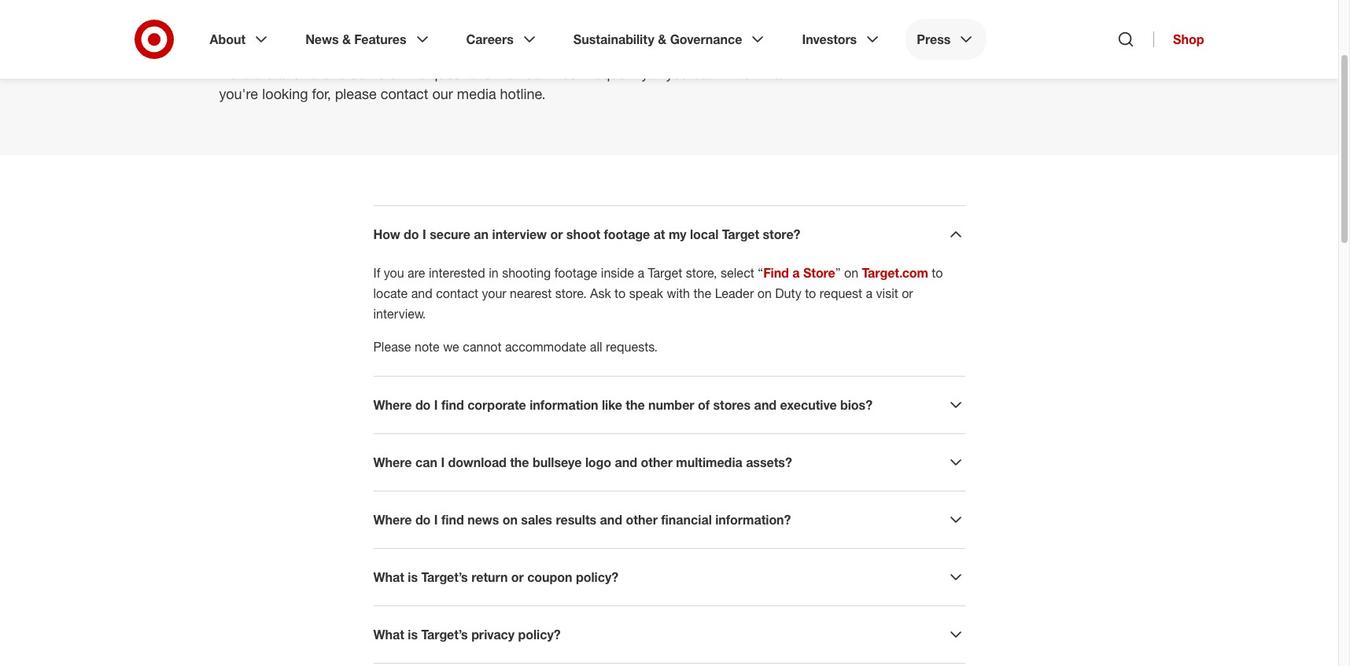 Task type: vqa. For each thing, say whether or not it's contained in the screenshot.
the right contact
yes



Task type: locate. For each thing, give the bounding box(es) containing it.
do inside dropdown button
[[404, 227, 419, 242]]

how do i secure an interview or shoot footage at my local target store? button
[[373, 225, 965, 244]]

of left stores
[[698, 397, 710, 413]]

interested
[[429, 265, 485, 281]]

1 is from the top
[[408, 570, 418, 585]]

the left 'questions'
[[405, 65, 426, 82]]

or inside to locate and contact your nearest store. ask to speak with the leader on duty to request a visit or interview.
[[902, 286, 913, 301]]

executive
[[780, 397, 837, 413]]

0 vertical spatial do
[[404, 227, 419, 242]]

0 horizontal spatial you
[[384, 265, 404, 281]]

on
[[844, 265, 859, 281], [758, 286, 772, 301], [503, 512, 518, 528]]

1 what from the top
[[373, 570, 404, 585]]

2 vertical spatial or
[[511, 570, 524, 585]]

1 vertical spatial where
[[373, 455, 412, 471]]

with
[[667, 286, 690, 301]]

the right like
[[626, 397, 645, 413]]

1 vertical spatial if
[[373, 265, 380, 281]]

sustainability & governance
[[574, 31, 742, 47]]

news & features
[[305, 31, 407, 47]]

policy? right privacy at the bottom of page
[[518, 627, 561, 643]]

here are answers to some of the questions we hear most frequently. if you can't find what you're looking for, please contact our media hotline.
[[219, 65, 786, 102]]

& left governance
[[658, 31, 667, 47]]

1 vertical spatial on
[[758, 286, 772, 301]]

0 horizontal spatial on
[[503, 512, 518, 528]]

to
[[334, 65, 346, 82], [932, 265, 943, 281], [615, 286, 626, 301], [805, 286, 816, 301]]

you left can't on the top of the page
[[666, 65, 689, 82]]

an
[[474, 227, 489, 242]]

i for corporate
[[434, 397, 438, 413]]

0 vertical spatial target
[[722, 227, 760, 242]]

if down 'sustainability & governance'
[[654, 65, 662, 82]]

2 vertical spatial where
[[373, 512, 412, 528]]

i right can at the bottom left of page
[[441, 455, 445, 471]]

to right target.com
[[932, 265, 943, 281]]

1 vertical spatial what
[[373, 627, 404, 643]]

ask
[[590, 286, 611, 301]]

of inside where do i find corporate information like the number of stores and executive bios? dropdown button
[[698, 397, 710, 413]]

target's inside dropdown button
[[421, 627, 468, 643]]

here
[[219, 65, 250, 82]]

accommodate
[[505, 339, 587, 355]]

footage left at
[[604, 227, 650, 242]]

do up can at the bottom left of page
[[416, 397, 431, 413]]

looking
[[262, 85, 308, 102]]

bullseye
[[533, 455, 582, 471]]

secure
[[430, 227, 471, 242]]

0 vertical spatial policy?
[[576, 570, 619, 585]]

0 vertical spatial what
[[373, 570, 404, 585]]

0 vertical spatial or
[[551, 227, 563, 242]]

on left sales
[[503, 512, 518, 528]]

of right some
[[389, 65, 402, 82]]

1 horizontal spatial target
[[722, 227, 760, 242]]

2 vertical spatial do
[[416, 512, 431, 528]]

contact left our
[[381, 85, 428, 102]]

i up can at the bottom left of page
[[434, 397, 438, 413]]

the
[[405, 65, 426, 82], [694, 286, 712, 301], [626, 397, 645, 413], [510, 455, 529, 471]]

policy? inside dropdown button
[[518, 627, 561, 643]]

do down can at the bottom left of page
[[416, 512, 431, 528]]

of
[[389, 65, 402, 82], [698, 397, 710, 413]]

1 vertical spatial footage
[[555, 265, 598, 281]]

and
[[411, 286, 433, 301], [754, 397, 777, 413], [615, 455, 638, 471], [600, 512, 623, 528]]

target right local
[[722, 227, 760, 242]]

what is target's privacy policy?
[[373, 627, 561, 643]]

if
[[654, 65, 662, 82], [373, 265, 380, 281]]

you inside here are answers to some of the questions we hear most frequently. if you can't find what you're looking for, please contact our media hotline.
[[666, 65, 689, 82]]

2 vertical spatial on
[[503, 512, 518, 528]]

find left corporate
[[441, 397, 464, 413]]

is inside dropdown button
[[408, 627, 418, 643]]

2 horizontal spatial on
[[844, 265, 859, 281]]

0 horizontal spatial we
[[443, 339, 460, 355]]

1 horizontal spatial policy?
[[576, 570, 619, 585]]

& for sustainability
[[658, 31, 667, 47]]

policy? inside dropdown button
[[576, 570, 619, 585]]

frequently.
[[585, 65, 650, 82]]

0 vertical spatial if
[[654, 65, 662, 82]]

to right duty
[[805, 286, 816, 301]]

1 vertical spatial do
[[416, 397, 431, 413]]

0 horizontal spatial &
[[342, 31, 351, 47]]

1 vertical spatial policy?
[[518, 627, 561, 643]]

we inside here are answers to some of the questions we hear most frequently. if you can't find what you're looking for, please contact our media hotline.
[[495, 65, 514, 82]]

0 horizontal spatial of
[[389, 65, 402, 82]]

policy? right coupon
[[576, 570, 619, 585]]

we left hear
[[495, 65, 514, 82]]

my
[[669, 227, 687, 242]]

is inside dropdown button
[[408, 570, 418, 585]]

you inside "how do i secure an interview or shoot footage at my local target store?" region
[[384, 265, 404, 281]]

are inside "how do i secure an interview or shoot footage at my local target store?" region
[[408, 265, 425, 281]]

is for what is target's return or coupon policy?
[[408, 570, 418, 585]]

1 vertical spatial contact
[[436, 286, 479, 301]]

press link
[[906, 19, 987, 60]]

find for like
[[441, 397, 464, 413]]

1 vertical spatial we
[[443, 339, 460, 355]]

1 horizontal spatial of
[[698, 397, 710, 413]]

coupon
[[527, 570, 573, 585]]

1 horizontal spatial we
[[495, 65, 514, 82]]

0 horizontal spatial contact
[[381, 85, 428, 102]]

results
[[556, 512, 597, 528]]

if up locate
[[373, 265, 380, 281]]

contact
[[381, 85, 428, 102], [436, 286, 479, 301]]

1 & from the left
[[342, 31, 351, 47]]

where inside where do i find news on sales results and other financial information? dropdown button
[[373, 512, 412, 528]]

0 horizontal spatial policy?
[[518, 627, 561, 643]]

on right the '"'
[[844, 265, 859, 281]]

i for an
[[423, 227, 426, 242]]

find for sales
[[441, 512, 464, 528]]

target's left return
[[421, 570, 468, 585]]

2 is from the top
[[408, 627, 418, 643]]

1 horizontal spatial on
[[758, 286, 772, 301]]

i left secure
[[423, 227, 426, 242]]

target inside region
[[648, 265, 683, 281]]

on inside to locate and contact your nearest store. ask to speak with the leader on duty to request a visit or interview.
[[758, 286, 772, 301]]

is
[[408, 570, 418, 585], [408, 627, 418, 643]]

1 vertical spatial is
[[408, 627, 418, 643]]

0 vertical spatial find
[[728, 65, 752, 82]]

the down store,
[[694, 286, 712, 301]]

1 vertical spatial target
[[648, 265, 683, 281]]

1 horizontal spatial or
[[551, 227, 563, 242]]

footage
[[604, 227, 650, 242], [555, 265, 598, 281]]

download
[[448, 455, 507, 471]]

other left multimedia
[[641, 455, 673, 471]]

careers
[[466, 31, 514, 47]]

0 vertical spatial are
[[254, 65, 274, 82]]

on down """
[[758, 286, 772, 301]]

and up interview. at the left
[[411, 286, 433, 301]]

to right ask
[[615, 286, 626, 301]]

footage up store. at the top of the page
[[555, 265, 598, 281]]

where do i find corporate information like the number of stores and executive bios? button
[[373, 396, 965, 415]]

where inside dropdown button
[[373, 455, 412, 471]]

or left shoot
[[551, 227, 563, 242]]

1 horizontal spatial contact
[[436, 286, 479, 301]]

questions
[[430, 65, 491, 82]]

0 horizontal spatial if
[[373, 265, 380, 281]]

select
[[721, 265, 755, 281]]

where inside where do i find corporate information like the number of stores and executive bios? dropdown button
[[373, 397, 412, 413]]

and inside to locate and contact your nearest store. ask to speak with the leader on duty to request a visit or interview.
[[411, 286, 433, 301]]

visit
[[876, 286, 899, 301]]

we right note
[[443, 339, 460, 355]]

the left bullseye
[[510, 455, 529, 471]]

find
[[728, 65, 752, 82], [441, 397, 464, 413], [441, 512, 464, 528]]

1 target's from the top
[[421, 570, 468, 585]]

1 horizontal spatial &
[[658, 31, 667, 47]]

target.com link
[[862, 265, 928, 281]]

0 horizontal spatial are
[[254, 65, 274, 82]]

news & features link
[[294, 19, 443, 60]]

store,
[[686, 265, 717, 281]]

are right here
[[254, 65, 274, 82]]

do right how
[[404, 227, 419, 242]]

corporate
[[468, 397, 526, 413]]

a up "speak"
[[638, 265, 645, 281]]

0 horizontal spatial target
[[648, 265, 683, 281]]

to locate and contact your nearest store. ask to speak with the leader on duty to request a visit or interview.
[[373, 265, 943, 322]]

or
[[551, 227, 563, 242], [902, 286, 913, 301], [511, 570, 524, 585]]

a right "find"
[[793, 265, 800, 281]]

and right the results
[[600, 512, 623, 528]]

2 vertical spatial find
[[441, 512, 464, 528]]

1 horizontal spatial footage
[[604, 227, 650, 242]]

contact down interested at the left
[[436, 286, 479, 301]]

media
[[457, 85, 496, 102]]

0 horizontal spatial footage
[[555, 265, 598, 281]]

or right the visit
[[902, 286, 913, 301]]

you
[[666, 65, 689, 82], [384, 265, 404, 281]]

2 target's from the top
[[421, 627, 468, 643]]

2 what from the top
[[373, 627, 404, 643]]

1 vertical spatial find
[[441, 397, 464, 413]]

to up please
[[334, 65, 346, 82]]

note
[[415, 339, 440, 355]]

1 vertical spatial you
[[384, 265, 404, 281]]

0 vertical spatial other
[[641, 455, 673, 471]]

how
[[373, 227, 400, 242]]

0 vertical spatial is
[[408, 570, 418, 585]]

0 vertical spatial contact
[[381, 85, 428, 102]]

1 horizontal spatial are
[[408, 265, 425, 281]]

3 where from the top
[[373, 512, 412, 528]]

0 vertical spatial we
[[495, 65, 514, 82]]

do
[[404, 227, 419, 242], [416, 397, 431, 413], [416, 512, 431, 528]]

target's inside dropdown button
[[421, 570, 468, 585]]

2 horizontal spatial a
[[866, 286, 873, 301]]

1 horizontal spatial you
[[666, 65, 689, 82]]

2 where from the top
[[373, 455, 412, 471]]

sales
[[521, 512, 552, 528]]

about
[[210, 31, 246, 47]]

1 vertical spatial of
[[698, 397, 710, 413]]

where for where do i find news on sales results and other financial information?
[[373, 512, 412, 528]]

you up locate
[[384, 265, 404, 281]]

1 vertical spatial other
[[626, 512, 658, 528]]

sustainability
[[574, 31, 655, 47]]

to inside here are answers to some of the questions we hear most frequently. if you can't find what you're looking for, please contact our media hotline.
[[334, 65, 346, 82]]

and right stores
[[754, 397, 777, 413]]

where for where do i find corporate information like the number of stores and executive bios?
[[373, 397, 412, 413]]

financial
[[661, 512, 712, 528]]

a
[[638, 265, 645, 281], [793, 265, 800, 281], [866, 286, 873, 301]]

target
[[722, 227, 760, 242], [648, 265, 683, 281]]

0 vertical spatial of
[[389, 65, 402, 82]]

1 horizontal spatial if
[[654, 65, 662, 82]]

1 vertical spatial are
[[408, 265, 425, 281]]

or right return
[[511, 570, 524, 585]]

& right news
[[342, 31, 351, 47]]

where
[[373, 397, 412, 413], [373, 455, 412, 471], [373, 512, 412, 528]]

are
[[254, 65, 274, 82], [408, 265, 425, 281]]

find
[[763, 265, 789, 281]]

2 horizontal spatial or
[[902, 286, 913, 301]]

i left the news on the left of the page
[[434, 512, 438, 528]]

stores
[[713, 397, 751, 413]]

what inside dropdown button
[[373, 570, 404, 585]]

other
[[641, 455, 673, 471], [626, 512, 658, 528]]

0 vertical spatial you
[[666, 65, 689, 82]]

0 vertical spatial footage
[[604, 227, 650, 242]]

are up locate
[[408, 265, 425, 281]]

if inside "how do i secure an interview or shoot footage at my local target store?" region
[[373, 265, 380, 281]]

what
[[373, 570, 404, 585], [373, 627, 404, 643]]

1 vertical spatial target's
[[421, 627, 468, 643]]

1 where from the top
[[373, 397, 412, 413]]

we
[[495, 65, 514, 82], [443, 339, 460, 355]]

please note we cannot accommodate all requests.
[[373, 339, 658, 355]]

other left financial
[[626, 512, 658, 528]]

i inside dropdown button
[[423, 227, 426, 242]]

information?
[[716, 512, 791, 528]]

at
[[654, 227, 665, 242]]

target up with
[[648, 265, 683, 281]]

0 vertical spatial target's
[[421, 570, 468, 585]]

request
[[820, 286, 863, 301]]

target's left privacy at the bottom of page
[[421, 627, 468, 643]]

what inside dropdown button
[[373, 627, 404, 643]]

find left what
[[728, 65, 752, 82]]

2 & from the left
[[658, 31, 667, 47]]

do for where do i find corporate information like the number of stores and executive bios?
[[416, 397, 431, 413]]

where do i find news on sales results and other financial information? button
[[373, 511, 965, 530]]

footage inside "how do i secure an interview or shoot footage at my local target store?" region
[[555, 265, 598, 281]]

our
[[432, 85, 453, 102]]

0 vertical spatial where
[[373, 397, 412, 413]]

your
[[482, 286, 507, 301]]

0 horizontal spatial a
[[638, 265, 645, 281]]

a left the visit
[[866, 286, 873, 301]]

find left the news on the left of the page
[[441, 512, 464, 528]]

1 vertical spatial or
[[902, 286, 913, 301]]

target's for return
[[421, 570, 468, 585]]



Task type: describe. For each thing, give the bounding box(es) containing it.
"
[[758, 265, 763, 281]]

store?
[[763, 227, 801, 242]]

where can i download the bullseye logo and other multimedia assets? button
[[373, 453, 965, 472]]

in
[[489, 265, 499, 281]]

do for where do i find news on sales results and other financial information?
[[416, 512, 431, 528]]

shop
[[1173, 31, 1204, 47]]

if inside here are answers to some of the questions we hear most frequently. if you can't find what you're looking for, please contact our media hotline.
[[654, 65, 662, 82]]

investors
[[802, 31, 857, 47]]

how do i secure an interview or shoot footage at my local target store? region
[[373, 244, 965, 357]]

information
[[530, 397, 599, 413]]

what is target's return or coupon policy? button
[[373, 568, 965, 587]]

shooting
[[502, 265, 551, 281]]

find a store link
[[763, 265, 836, 281]]

are inside here are answers to some of the questions we hear most frequently. if you can't find what you're looking for, please contact our media hotline.
[[254, 65, 274, 82]]

& for news
[[342, 31, 351, 47]]

investors link
[[791, 19, 893, 60]]

features
[[354, 31, 407, 47]]

what for what is target's return or coupon policy?
[[373, 570, 404, 585]]

the inside here are answers to some of the questions we hear most frequently. if you can't find what you're looking for, please contact our media hotline.
[[405, 65, 426, 82]]

target inside dropdown button
[[722, 227, 760, 242]]

careers link
[[455, 19, 550, 60]]

where for where can i download the bullseye logo and other multimedia assets?
[[373, 455, 412, 471]]

do for how do i secure an interview or shoot footage at my local target store?
[[404, 227, 419, 242]]

is for what is target's privacy policy?
[[408, 627, 418, 643]]

number
[[648, 397, 695, 413]]

for,
[[312, 85, 331, 102]]

governance
[[670, 31, 742, 47]]

target's for privacy
[[421, 627, 468, 643]]

about link
[[199, 19, 282, 60]]

0 horizontal spatial or
[[511, 570, 524, 585]]

shoot
[[566, 227, 601, 242]]

all
[[590, 339, 602, 355]]

"
[[836, 265, 841, 281]]

1 horizontal spatial a
[[793, 265, 800, 281]]

bios?
[[841, 397, 873, 413]]

cannot
[[463, 339, 502, 355]]

sustainability & governance link
[[563, 19, 779, 60]]

i for the
[[441, 455, 445, 471]]

how do i secure an interview or shoot footage at my local target store?
[[373, 227, 801, 242]]

what is target's privacy policy? button
[[373, 626, 965, 645]]

hear
[[517, 65, 545, 82]]

leader
[[715, 286, 754, 301]]

local
[[690, 227, 719, 242]]

contact inside to locate and contact your nearest store. ask to speak with the leader on duty to request a visit or interview.
[[436, 286, 479, 301]]

where do i find corporate information like the number of stores and executive bios?
[[373, 397, 873, 413]]

of inside here are answers to some of the questions we hear most frequently. if you can't find what you're looking for, please contact our media hotline.
[[389, 65, 402, 82]]

you're
[[219, 85, 258, 102]]

requests.
[[606, 339, 658, 355]]

on inside dropdown button
[[503, 512, 518, 528]]

interview.
[[373, 306, 426, 322]]

target.com
[[862, 265, 928, 281]]

find inside here are answers to some of the questions we hear most frequently. if you can't find what you're looking for, please contact our media hotline.
[[728, 65, 752, 82]]

i for news
[[434, 512, 438, 528]]

news
[[468, 512, 499, 528]]

footage inside how do i secure an interview or shoot footage at my local target store? dropdown button
[[604, 227, 650, 242]]

contact inside here are answers to some of the questions we hear most frequently. if you can't find what you're looking for, please contact our media hotline.
[[381, 85, 428, 102]]

some
[[350, 65, 385, 82]]

store.
[[555, 286, 587, 301]]

can
[[416, 455, 438, 471]]

shop link
[[1154, 31, 1204, 47]]

return
[[471, 570, 508, 585]]

we inside "how do i secure an interview or shoot footage at my local target store?" region
[[443, 339, 460, 355]]

please
[[373, 339, 411, 355]]

speak
[[629, 286, 663, 301]]

nearest
[[510, 286, 552, 301]]

hotline.
[[500, 85, 546, 102]]

what for what is target's privacy policy?
[[373, 627, 404, 643]]

store
[[803, 265, 836, 281]]

assets?
[[746, 455, 792, 471]]

interview
[[492, 227, 547, 242]]

most
[[549, 65, 581, 82]]

duty
[[775, 286, 802, 301]]

the inside to locate and contact your nearest store. ask to speak with the leader on duty to request a visit or interview.
[[694, 286, 712, 301]]

inside
[[601, 265, 634, 281]]

what
[[756, 65, 786, 82]]

multimedia
[[676, 455, 743, 471]]

press
[[917, 31, 951, 47]]

if you are interested in shooting footage inside a target store, select " find a store " on target.com
[[373, 265, 928, 281]]

and right logo
[[615, 455, 638, 471]]

where do i find news on sales results and other financial information?
[[373, 512, 791, 528]]

0 vertical spatial on
[[844, 265, 859, 281]]

like
[[602, 397, 622, 413]]

privacy
[[471, 627, 515, 643]]

please
[[335, 85, 377, 102]]

locate
[[373, 286, 408, 301]]

answers
[[277, 65, 330, 82]]

logo
[[585, 455, 612, 471]]

can't
[[693, 65, 724, 82]]

a inside to locate and contact your nearest store. ask to speak with the leader on duty to request a visit or interview.
[[866, 286, 873, 301]]



